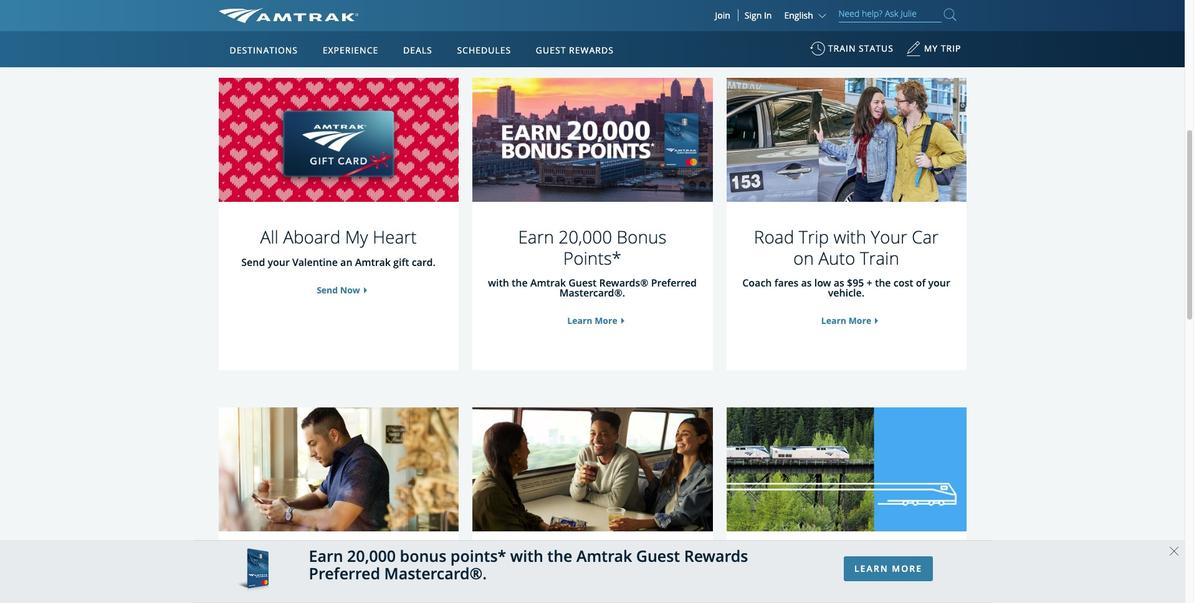 Task type: locate. For each thing, give the bounding box(es) containing it.
join for join amtrak guest rewards
[[776, 555, 805, 578]]

with inside all aboard with just your phone
[[327, 555, 360, 578]]

rewards®
[[599, 276, 649, 290]]

join inside join amtrak guest rewards
[[776, 555, 805, 578]]

earn up the phone
[[309, 545, 343, 566]]

all aboard my heart
[[260, 225, 417, 249]]

1 horizontal spatial as
[[834, 276, 844, 290]]

my
[[345, 225, 368, 249]]

mastercard®. inside earn 20,000 bonus points* with the amtrak guest rewards preferred mastercard®.
[[384, 563, 487, 584]]

save
[[490, 555, 526, 578]]

+
[[867, 276, 872, 290]]

0 horizontal spatial preferred
[[309, 563, 380, 584]]

search icon image
[[944, 6, 956, 23]]

0 vertical spatial your
[[871, 225, 907, 249]]

on right save
[[531, 555, 551, 578]]

0 horizontal spatial 20,000
[[347, 545, 396, 566]]

your left valentine
[[268, 255, 290, 269]]

my
[[924, 42, 938, 54]]

20,000 up with the amtrak guest rewards® preferred mastercard®.
[[559, 225, 612, 249]]

0 vertical spatial 20,000
[[559, 225, 612, 249]]

earn left points*
[[518, 225, 554, 249]]

1 horizontal spatial your
[[871, 225, 907, 249]]

as right low
[[834, 276, 844, 290]]

0 horizontal spatial the
[[512, 276, 528, 290]]

send now link
[[317, 284, 360, 296]]

choose a slide to display tab list
[[0, 28, 567, 34]]

cost
[[894, 276, 913, 290]]

earn
[[518, 225, 554, 249], [309, 545, 343, 566]]

0 vertical spatial your
[[268, 255, 290, 269]]

aboard for with
[[265, 555, 323, 578]]

your inside coach fares as low as $95 + the cost of your vehicle.
[[928, 276, 950, 290]]

1 vertical spatial your
[[398, 555, 434, 578]]

aboard inside all aboard with just your phone
[[265, 555, 323, 578]]

sign in button
[[745, 9, 772, 21]]

send left valentine
[[241, 255, 265, 269]]

1 vertical spatial all
[[243, 555, 261, 578]]

0 vertical spatial mastercard®.
[[560, 286, 625, 300]]

send your valentine an amtrak gift card.
[[241, 255, 435, 269]]

1 horizontal spatial more
[[849, 315, 871, 327]]

1 horizontal spatial mastercard®.
[[560, 286, 625, 300]]

20,000 for bonus
[[347, 545, 396, 566]]

amtrak image
[[218, 8, 358, 23]]

bonus
[[617, 225, 667, 249]]

my trip
[[924, 42, 961, 54]]

with the amtrak guest rewards® preferred mastercard®.
[[488, 276, 697, 300]]

rewards
[[569, 44, 614, 56], [684, 545, 748, 566], [813, 576, 880, 599]]

valentine
[[292, 255, 338, 269]]

your left car at the right top of the page
[[871, 225, 907, 249]]

aboard for my
[[283, 225, 341, 249]]

the inside coach fares as low as $95 + the cost of your vehicle.
[[875, 276, 891, 290]]

send now
[[317, 284, 360, 296]]

learn
[[567, 315, 592, 327], [821, 315, 846, 327], [854, 562, 888, 574]]

1 horizontal spatial 20,000
[[559, 225, 612, 249]]

your
[[268, 255, 290, 269], [928, 276, 950, 290]]

1 horizontal spatial rewards
[[684, 545, 748, 566]]

just
[[365, 555, 393, 578]]

mastercard®. inside with the amtrak guest rewards® preferred mastercard®.
[[560, 286, 625, 300]]

learn more link for points*
[[567, 315, 617, 327]]

1 vertical spatial send
[[317, 284, 338, 296]]

1 as from the left
[[801, 276, 812, 290]]

0 horizontal spatial as
[[801, 276, 812, 290]]

1 horizontal spatial the
[[547, 545, 572, 566]]

slide 1 tab
[[536, 28, 542, 34]]

english
[[784, 9, 813, 21]]

guest inside join amtrak guest rewards
[[870, 555, 917, 578]]

mastercard®.
[[560, 286, 625, 300], [384, 563, 487, 584]]

amtrak inside with the amtrak guest rewards® preferred mastercard®.
[[530, 276, 566, 290]]

with inside earn 20,000 bonus points* with the amtrak guest rewards preferred mastercard®.
[[510, 545, 543, 566]]

1 vertical spatial aboard
[[265, 555, 323, 578]]

1 vertical spatial preferred
[[309, 563, 380, 584]]

more
[[595, 315, 617, 327], [849, 315, 871, 327], [892, 562, 922, 574]]

0 vertical spatial on
[[793, 246, 814, 270]]

guest
[[536, 44, 566, 56], [569, 276, 597, 290], [636, 545, 680, 566], [870, 555, 917, 578]]

20,000
[[559, 225, 612, 249], [347, 545, 396, 566]]

1 vertical spatial mastercard®.
[[384, 563, 487, 584]]

learn more link
[[567, 315, 617, 327], [821, 315, 871, 327], [844, 556, 933, 581]]

rewards inside join amtrak guest rewards
[[813, 576, 880, 599]]

1 vertical spatial your
[[928, 276, 950, 290]]

2 horizontal spatial rewards
[[813, 576, 880, 599]]

20,000 inside earn 20,000 bonus points*
[[559, 225, 612, 249]]

1 vertical spatial join
[[776, 555, 805, 578]]

0 horizontal spatial your
[[398, 555, 434, 578]]

an
[[340, 255, 352, 269]]

the
[[512, 276, 528, 290], [875, 276, 891, 290], [547, 545, 572, 566]]

1 horizontal spatial preferred
[[651, 276, 697, 290]]

aboard
[[283, 225, 341, 249], [265, 555, 323, 578]]

guest inside with the amtrak guest rewards® preferred mastercard®.
[[569, 276, 597, 290]]

20,000 up the phone
[[347, 545, 396, 566]]

1 horizontal spatial your
[[928, 276, 950, 290]]

on inside the save on group travel with share fares
[[531, 555, 551, 578]]

learn more for your
[[821, 315, 871, 327]]

1 horizontal spatial earn
[[518, 225, 554, 249]]

0 horizontal spatial mastercard®.
[[384, 563, 487, 584]]

gift
[[393, 255, 409, 269]]

earn inside earn 20,000 bonus points*
[[518, 225, 554, 249]]

trip
[[799, 225, 829, 249]]

1 horizontal spatial send
[[317, 284, 338, 296]]

amtrak
[[355, 255, 391, 269], [530, 276, 566, 290], [576, 545, 632, 566], [809, 555, 866, 578]]

english button
[[784, 9, 829, 21]]

send
[[241, 255, 265, 269], [317, 284, 338, 296]]

1 horizontal spatial learn
[[821, 315, 846, 327]]

join
[[715, 9, 730, 21], [776, 555, 805, 578]]

earn 20,000 bonus points*
[[518, 225, 667, 270]]

0 vertical spatial rewards
[[569, 44, 614, 56]]

guest rewards
[[536, 44, 614, 56]]

all for all aboard my heart
[[260, 225, 279, 249]]

coach
[[742, 276, 772, 290]]

your right just
[[398, 555, 434, 578]]

road
[[754, 225, 794, 249]]

amtrak inside join amtrak guest rewards
[[809, 555, 866, 578]]

share
[[546, 576, 592, 599]]

0 horizontal spatial earn
[[309, 545, 343, 566]]

on
[[793, 246, 814, 270], [531, 555, 551, 578]]

0 horizontal spatial more
[[595, 315, 617, 327]]

on up the fares
[[793, 246, 814, 270]]

1 vertical spatial earn
[[309, 545, 343, 566]]

all inside all aboard with just your phone
[[243, 555, 261, 578]]

sign
[[745, 9, 762, 21]]

auto
[[818, 246, 855, 270]]

schedules link
[[452, 31, 516, 67]]

fares
[[774, 276, 799, 290]]

train status
[[828, 42, 894, 54]]

0 horizontal spatial rewards
[[569, 44, 614, 56]]

join button
[[708, 9, 738, 21]]

0 horizontal spatial your
[[268, 255, 290, 269]]

0 horizontal spatial join
[[715, 9, 730, 21]]

application
[[265, 104, 564, 279]]

0 horizontal spatial on
[[531, 555, 551, 578]]

0 vertical spatial earn
[[518, 225, 554, 249]]

your inside road trip with your car on auto train
[[871, 225, 907, 249]]

0 vertical spatial aboard
[[283, 225, 341, 249]]

with
[[834, 225, 866, 249], [488, 276, 509, 290], [510, 545, 543, 566], [327, 555, 360, 578], [662, 555, 695, 578]]

0 horizontal spatial send
[[241, 255, 265, 269]]

the inside with the amtrak guest rewards® preferred mastercard®.
[[512, 276, 528, 290]]

banner
[[0, 0, 1185, 288]]

on inside road trip with your car on auto train
[[793, 246, 814, 270]]

send left now
[[317, 284, 338, 296]]

your right of
[[928, 276, 950, 290]]

as
[[801, 276, 812, 290], [834, 276, 844, 290]]

0 vertical spatial preferred
[[651, 276, 697, 290]]

my trip button
[[906, 37, 961, 67]]

as left low
[[801, 276, 812, 290]]

0 vertical spatial all
[[260, 225, 279, 249]]

0 vertical spatial join
[[715, 9, 730, 21]]

new york city skyline image
[[472, 60, 713, 220]]

slide 2 tab
[[547, 28, 553, 34]]

1 vertical spatial on
[[531, 555, 551, 578]]

learn more
[[567, 315, 617, 327], [821, 315, 871, 327], [854, 562, 922, 574]]

0 vertical spatial send
[[241, 255, 265, 269]]

experience
[[323, 44, 378, 56]]

earn inside earn 20,000 bonus points* with the amtrak guest rewards preferred mastercard®.
[[309, 545, 343, 566]]

2 vertical spatial rewards
[[813, 576, 880, 599]]

0 horizontal spatial learn
[[567, 315, 592, 327]]

rewards inside earn 20,000 bonus points* with the amtrak guest rewards preferred mastercard®.
[[684, 545, 748, 566]]

preferred
[[651, 276, 697, 290], [309, 563, 380, 584]]

1 vertical spatial 20,000
[[347, 545, 396, 566]]

guest rewards button
[[531, 33, 619, 68]]

all
[[260, 225, 279, 249], [243, 555, 261, 578]]

schedules
[[457, 44, 511, 56]]

1 horizontal spatial on
[[793, 246, 814, 270]]

your
[[871, 225, 907, 249], [398, 555, 434, 578]]

1 horizontal spatial join
[[776, 555, 805, 578]]

2 horizontal spatial the
[[875, 276, 891, 290]]

1 vertical spatial rewards
[[684, 545, 748, 566]]

Please enter your search item search field
[[839, 6, 941, 22]]

the inside earn 20,000 bonus points* with the amtrak guest rewards preferred mastercard®.
[[547, 545, 572, 566]]

group
[[556, 555, 606, 578]]

20,000 inside earn 20,000 bonus points* with the amtrak guest rewards preferred mastercard®.
[[347, 545, 396, 566]]



Task type: describe. For each thing, give the bounding box(es) containing it.
low
[[814, 276, 831, 290]]

destinations
[[230, 44, 298, 56]]

coach fares as low as $95 + the cost of your vehicle.
[[742, 276, 950, 300]]

deals button
[[398, 33, 437, 68]]

earn 20,000 bonus points* with the amtrak guest rewards preferred mastercard®.
[[309, 545, 748, 584]]

send for send your valentine an amtrak gift card.
[[241, 255, 265, 269]]

status
[[859, 42, 894, 54]]

now
[[340, 284, 360, 296]]

fares
[[596, 576, 639, 599]]

all for all aboard with just your phone
[[243, 555, 261, 578]]

preferred inside with the amtrak guest rewards® preferred mastercard®.
[[651, 276, 697, 290]]

preferred inside earn 20,000 bonus points* with the amtrak guest rewards preferred mastercard®.
[[309, 563, 380, 584]]

learn more for points*
[[567, 315, 617, 327]]

your inside all aboard with just your phone
[[398, 555, 434, 578]]

application inside banner
[[265, 104, 564, 279]]

card.
[[412, 255, 435, 269]]

amtrak guest rewards preferred mastercard image
[[237, 548, 268, 595]]

points*
[[451, 545, 506, 566]]

with inside the save on group travel with share fares
[[662, 555, 695, 578]]

learn for points*
[[567, 315, 592, 327]]

of
[[916, 276, 926, 290]]

regions map image
[[265, 104, 564, 279]]

more for points*
[[595, 315, 617, 327]]

train
[[860, 246, 899, 270]]

amtrak valentines day gift card image
[[218, 60, 458, 220]]

all aboard with just your phone
[[243, 555, 434, 599]]

save on group travel with share fares
[[490, 555, 695, 599]]

road trip with your car on auto train
[[754, 225, 939, 270]]

slide 3 tab
[[558, 28, 564, 34]]

$95
[[847, 276, 864, 290]]

2 horizontal spatial learn
[[854, 562, 888, 574]]

trip
[[941, 42, 961, 54]]

guest inside 'popup button'
[[536, 44, 566, 56]]

travel
[[611, 555, 657, 578]]

join for join
[[715, 9, 730, 21]]

guest inside earn 20,000 bonus points* with the amtrak guest rewards preferred mastercard®.
[[636, 545, 680, 566]]

bonus
[[400, 545, 446, 566]]

vehicle.
[[828, 286, 865, 300]]

more for your
[[849, 315, 871, 327]]

with inside with the amtrak guest rewards® preferred mastercard®.
[[488, 276, 509, 290]]

with inside road trip with your car on auto train
[[834, 225, 866, 249]]

20,000 for bonus
[[559, 225, 612, 249]]

learn for your
[[821, 315, 846, 327]]

points*
[[563, 246, 622, 270]]

in
[[764, 9, 772, 21]]

deals
[[403, 44, 432, 56]]

destinations button
[[225, 33, 303, 68]]

earn for earn 20,000 bonus points*
[[518, 225, 554, 249]]

2 as from the left
[[834, 276, 844, 290]]

train status link
[[810, 37, 894, 67]]

heart
[[373, 225, 417, 249]]

2 horizontal spatial more
[[892, 562, 922, 574]]

car
[[912, 225, 939, 249]]

phone
[[313, 576, 364, 599]]

send for send now
[[317, 284, 338, 296]]

experience button
[[318, 33, 383, 68]]

rewards inside 'popup button'
[[569, 44, 614, 56]]

amtrak inside earn 20,000 bonus points* with the amtrak guest rewards preferred mastercard®.
[[576, 545, 632, 566]]

learn more link for your
[[821, 315, 871, 327]]

earn for earn 20,000 bonus points* with the amtrak guest rewards preferred mastercard®.
[[309, 545, 343, 566]]

train
[[828, 42, 856, 54]]

join amtrak guest rewards
[[776, 555, 917, 599]]

banner containing join
[[0, 0, 1185, 288]]

sign in
[[745, 9, 772, 21]]



Task type: vqa. For each thing, say whether or not it's contained in the screenshot.


